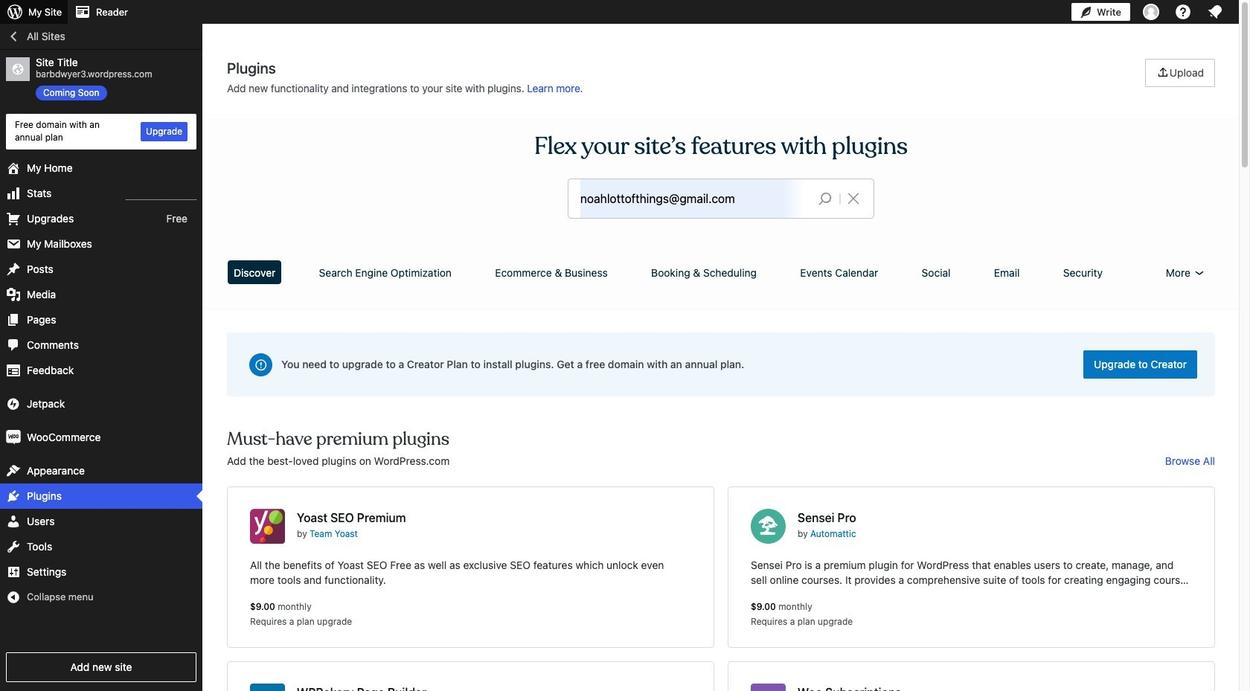 Task type: locate. For each thing, give the bounding box(es) containing it.
my profile image
[[1144, 4, 1160, 20]]

1 plugin icon image from the left
[[250, 509, 285, 544]]

img image
[[6, 397, 21, 411], [6, 430, 21, 445]]

None search field
[[569, 179, 874, 218]]

manage your notifications image
[[1207, 3, 1225, 21]]

0 vertical spatial img image
[[6, 397, 21, 411]]

open search image
[[807, 188, 844, 209]]

plugin icon image
[[250, 509, 285, 544], [751, 509, 786, 544]]

1 horizontal spatial plugin icon image
[[751, 509, 786, 544]]

1 img image from the top
[[6, 397, 21, 411]]

1 vertical spatial img image
[[6, 430, 21, 445]]

main content
[[222, 59, 1221, 692]]

Search search field
[[581, 179, 807, 218]]

0 horizontal spatial plugin icon image
[[250, 509, 285, 544]]



Task type: vqa. For each thing, say whether or not it's contained in the screenshot.
plugin icon
yes



Task type: describe. For each thing, give the bounding box(es) containing it.
help image
[[1175, 3, 1193, 21]]

close search image
[[835, 190, 873, 208]]

2 plugin icon image from the left
[[751, 509, 786, 544]]

highest hourly views 0 image
[[126, 190, 197, 200]]

2 img image from the top
[[6, 430, 21, 445]]



